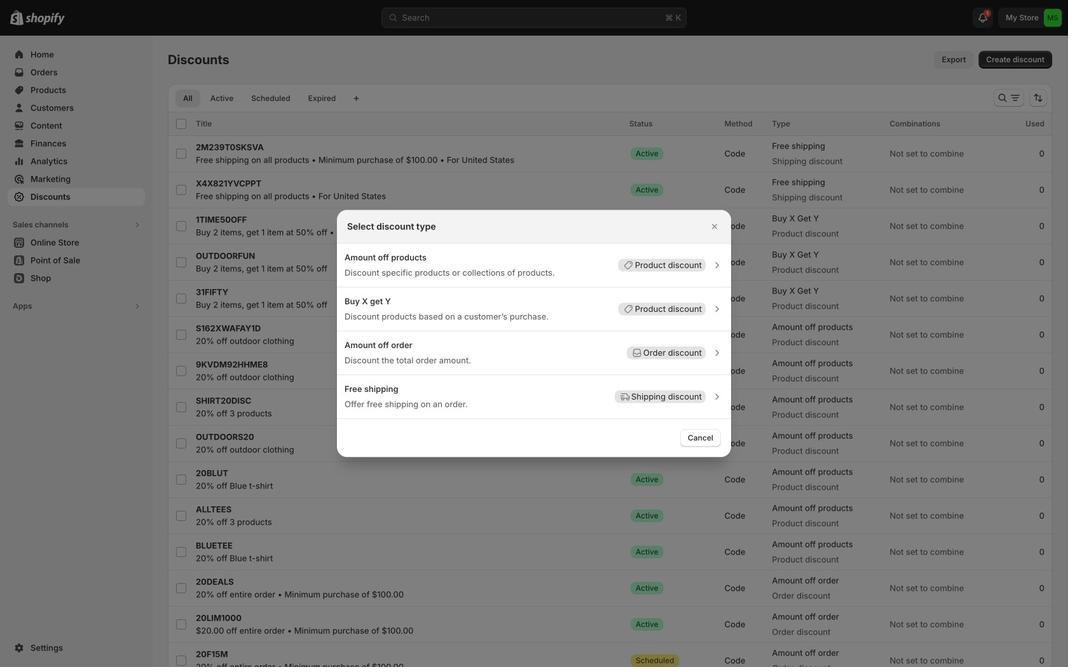 Task type: vqa. For each thing, say whether or not it's contained in the screenshot.
Mark Add Sharing Details As Done IMAGE
no



Task type: locate. For each thing, give the bounding box(es) containing it.
dialog
[[0, 210, 1068, 457]]

shopify image
[[25, 13, 65, 25]]

tab list
[[173, 89, 346, 107]]



